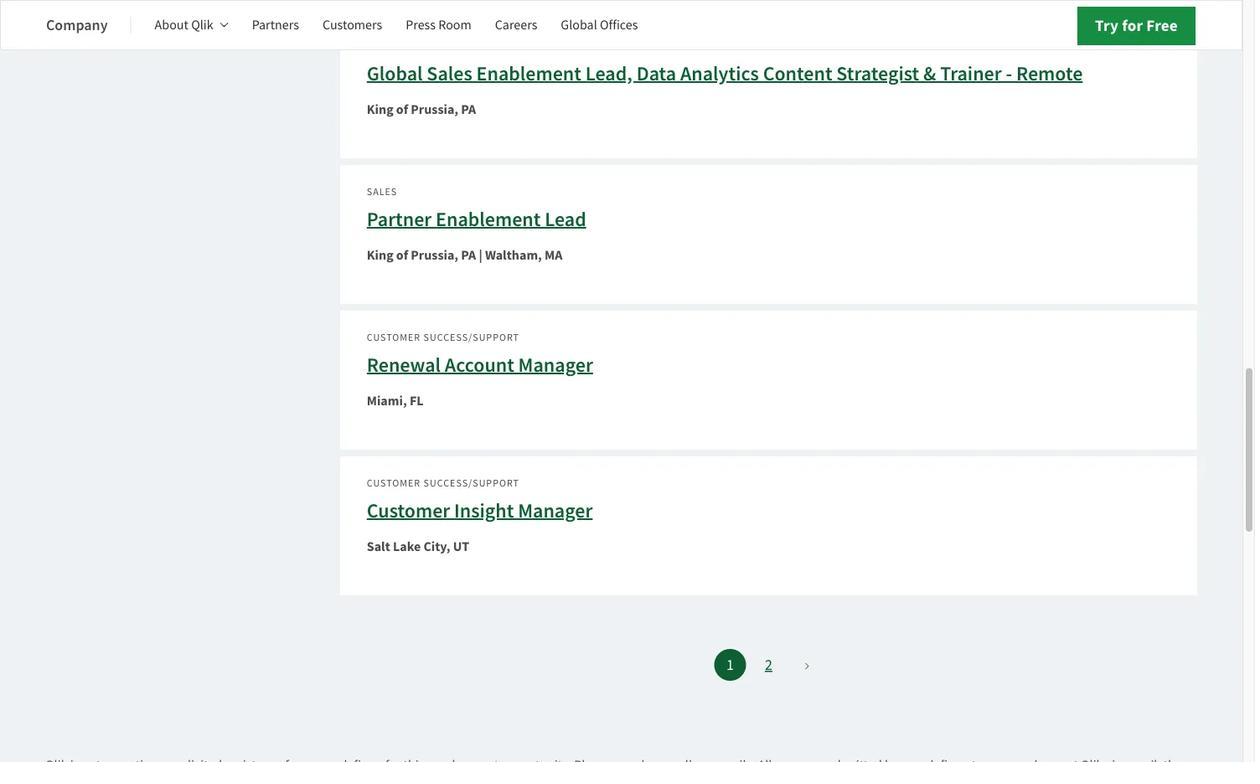 Task type: locate. For each thing, give the bounding box(es) containing it.
0 vertical spatial manager
[[518, 352, 593, 378]]

0 vertical spatial global
[[561, 16, 597, 34]]

fl
[[410, 392, 424, 410]]

2 customer from the top
[[367, 477, 421, 490]]

1 vertical spatial success/support
[[424, 477, 519, 490]]

king for partner
[[367, 246, 394, 264]]

1 vertical spatial enablement
[[436, 206, 541, 232]]

1 horizontal spatial global
[[561, 16, 597, 34]]

success/support inside customer success/support renewal account manager
[[424, 331, 519, 344]]

global inside global offices link
[[561, 16, 597, 34]]

king
[[367, 101, 394, 119], [367, 246, 394, 264]]

success/support inside customer success/support customer insight manager
[[424, 477, 519, 490]]

&
[[923, 60, 936, 87]]

0 vertical spatial enablement
[[476, 60, 581, 87]]

sales inside 'sales partner enablement lead'
[[367, 186, 397, 198]]

customer inside customer success/support renewal account manager
[[367, 331, 421, 344]]

global left offices on the top of page
[[561, 16, 597, 34]]

global offices
[[561, 16, 638, 34]]

room
[[438, 16, 471, 34]]

manager right insight at the bottom left of the page
[[518, 498, 593, 524]]

lake
[[393, 538, 421, 556]]

manager
[[518, 352, 593, 378], [518, 498, 593, 524]]

0 vertical spatial king
[[367, 101, 394, 119]]

0 vertical spatial pa
[[461, 101, 476, 119]]

2 vertical spatial customer
[[367, 498, 450, 524]]

enablement inside sales global sales enablement lead, data analytics content strategist & trainer - remote
[[476, 60, 581, 87]]

enablement down careers link
[[476, 60, 581, 87]]

manager inside customer success/support renewal account manager
[[518, 352, 593, 378]]

for
[[1122, 15, 1143, 36]]

pa for sales
[[461, 101, 476, 119]]

pa for enablement
[[461, 246, 476, 264]]

sales partner enablement lead
[[367, 186, 586, 232]]

pa
[[461, 101, 476, 119], [461, 246, 476, 264]]

0 vertical spatial customer
[[367, 331, 421, 344]]

partner enablement lead link
[[367, 206, 586, 232]]

customer success/support renewal account manager
[[367, 331, 593, 378]]

1 vertical spatial manager
[[518, 498, 593, 524]]

1 vertical spatial customer
[[367, 477, 421, 490]]

global sales enablement lead, data analytics content strategist & trainer - remote link
[[367, 60, 1083, 87]]

1 vertical spatial prussia,
[[411, 246, 458, 264]]

global
[[561, 16, 597, 34], [367, 60, 423, 87]]

1 vertical spatial of
[[396, 246, 408, 264]]

offices
[[600, 16, 638, 34]]

lead
[[545, 206, 586, 232]]

1 customer from the top
[[367, 331, 421, 344]]

customer for customer insight manager
[[367, 477, 421, 490]]

2 pa from the top
[[461, 246, 476, 264]]

|
[[479, 246, 482, 264]]

sales for global
[[367, 40, 397, 52]]

sales down customers
[[367, 40, 397, 52]]

1 manager from the top
[[518, 352, 593, 378]]

2 manager from the top
[[518, 498, 593, 524]]

prussia,
[[411, 101, 458, 119], [411, 246, 458, 264]]

careers
[[495, 16, 537, 34]]

2 king from the top
[[367, 246, 394, 264]]

sales up king of prussia, pa
[[427, 60, 472, 87]]

sales up partner
[[367, 186, 397, 198]]

2
[[765, 656, 772, 675]]

renewal
[[367, 352, 441, 378]]

try for free link
[[1077, 7, 1196, 45]]

customer success/support customer insight manager
[[367, 477, 593, 524]]

success/support up customer insight manager link
[[424, 477, 519, 490]]

content
[[763, 60, 832, 87]]

1 pa from the top
[[461, 101, 476, 119]]

analytics
[[680, 60, 759, 87]]

customers
[[322, 16, 382, 34]]

partners
[[252, 16, 299, 34]]

1 vertical spatial king
[[367, 246, 394, 264]]

1 king from the top
[[367, 101, 394, 119]]

customer
[[367, 331, 421, 344], [367, 477, 421, 490], [367, 498, 450, 524]]

1 of from the top
[[396, 101, 408, 119]]

careers link
[[495, 5, 537, 45]]

0 vertical spatial sales
[[367, 40, 397, 52]]

1 link
[[714, 649, 746, 681]]

manager right account
[[518, 352, 593, 378]]

1 vertical spatial pa
[[461, 246, 476, 264]]

2 success/support from the top
[[424, 477, 519, 490]]

salt lake city, ut
[[367, 538, 469, 556]]

success/support
[[424, 331, 519, 344], [424, 477, 519, 490]]

success/support up account
[[424, 331, 519, 344]]

2 of from the top
[[396, 246, 408, 264]]

of for global
[[396, 101, 408, 119]]

sales global sales enablement lead, data analytics content strategist & trainer - remote
[[367, 40, 1083, 87]]

1 prussia, from the top
[[411, 101, 458, 119]]

1 success/support from the top
[[424, 331, 519, 344]]

1 vertical spatial global
[[367, 60, 423, 87]]

trainer
[[940, 60, 1002, 87]]

0 horizontal spatial global
[[367, 60, 423, 87]]

enablement
[[476, 60, 581, 87], [436, 206, 541, 232]]

1 vertical spatial sales
[[427, 60, 472, 87]]

0 vertical spatial success/support
[[424, 331, 519, 344]]

manager inside customer success/support customer insight manager
[[518, 498, 593, 524]]

global offices link
[[561, 5, 638, 45]]

success/support for account
[[424, 331, 519, 344]]

2 vertical spatial sales
[[367, 186, 397, 198]]

2 prussia, from the top
[[411, 246, 458, 264]]

global up king of prussia, pa
[[367, 60, 423, 87]]

sales
[[367, 40, 397, 52], [427, 60, 472, 87], [367, 186, 397, 198]]

about
[[155, 16, 188, 34]]

-
[[1006, 60, 1012, 87]]

enablement up |
[[436, 206, 541, 232]]

0 vertical spatial prussia,
[[411, 101, 458, 119]]

global inside sales global sales enablement lead, data analytics content strategist & trainer - remote
[[367, 60, 423, 87]]

0 vertical spatial of
[[396, 101, 408, 119]]

waltham,
[[485, 246, 542, 264]]

of
[[396, 101, 408, 119], [396, 246, 408, 264]]

company
[[46, 15, 108, 35]]



Task type: describe. For each thing, give the bounding box(es) containing it.
miami,
[[367, 392, 407, 410]]

qlik
[[191, 16, 213, 34]]

manager for renewal account manager
[[518, 352, 593, 378]]

data
[[636, 60, 676, 87]]

remote
[[1016, 60, 1083, 87]]

try for free
[[1095, 15, 1178, 36]]

salt
[[367, 538, 390, 556]]

enablement inside 'sales partner enablement lead'
[[436, 206, 541, 232]]

customer for renewal account manager
[[367, 331, 421, 344]]

insight
[[454, 498, 514, 524]]

free
[[1146, 15, 1178, 36]]

prussia, for enablement
[[411, 246, 458, 264]]

partners link
[[252, 5, 299, 45]]

3 customer from the top
[[367, 498, 450, 524]]

company menu bar
[[46, 5, 661, 45]]

customer insight manager link
[[367, 498, 593, 524]]

press room
[[406, 16, 471, 34]]

king for global
[[367, 101, 394, 119]]

press
[[406, 16, 436, 34]]

prussia, for sales
[[411, 101, 458, 119]]

about qlik link
[[155, 5, 228, 45]]

ma
[[545, 246, 563, 264]]

account
[[445, 352, 514, 378]]

ut
[[453, 538, 469, 556]]

try
[[1095, 15, 1119, 36]]

miami, fl
[[367, 392, 424, 410]]

of for partner
[[396, 246, 408, 264]]

success/support for insight
[[424, 477, 519, 490]]

manager for customer insight manager
[[518, 498, 593, 524]]

strategist
[[836, 60, 919, 87]]

king of prussia, pa | waltham, ma
[[367, 246, 563, 264]]

about qlik
[[155, 16, 213, 34]]

city,
[[423, 538, 450, 556]]

1
[[726, 656, 734, 675]]

2 link
[[753, 649, 785, 681]]

press room link
[[406, 5, 471, 45]]

partner
[[367, 206, 432, 232]]

lead,
[[585, 60, 632, 87]]

customers link
[[322, 5, 382, 45]]

king of prussia, pa
[[367, 101, 476, 119]]

sales for partner
[[367, 186, 397, 198]]

renewal account manager link
[[367, 352, 593, 378]]



Task type: vqa. For each thing, say whether or not it's contained in the screenshot.


